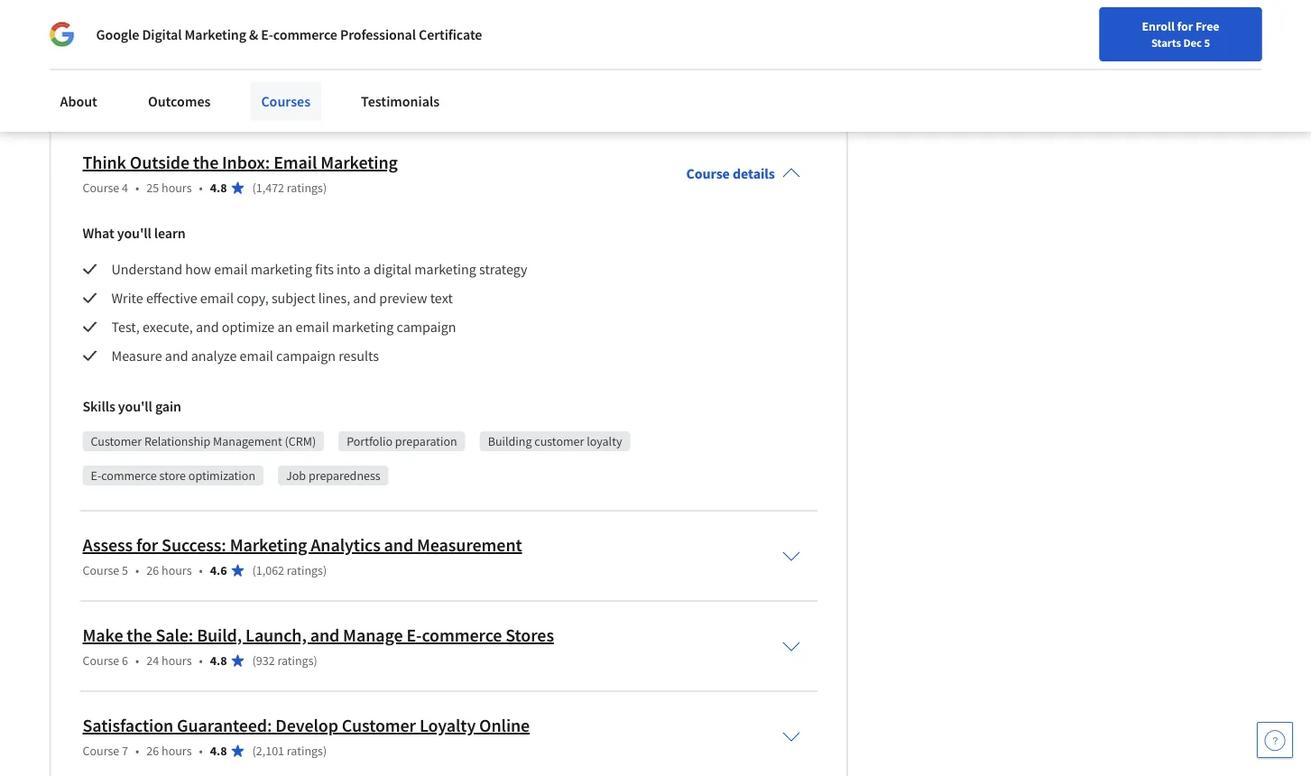 Task type: describe. For each thing, give the bounding box(es) containing it.
make the sale: build, launch, and manage e-commerce stores
[[83, 625, 554, 647]]

develop
[[276, 715, 338, 738]]

( for success:
[[252, 563, 256, 579]]

you'll for search
[[118, 49, 152, 67]]

think
[[83, 152, 126, 174]]

1 horizontal spatial the
[[193, 152, 219, 174]]

free
[[1196, 18, 1220, 34]]

marketing down "certificate"
[[445, 85, 498, 102]]

marketing up 1,062
[[230, 534, 307, 557]]

0 horizontal spatial marketing
[[251, 260, 313, 278]]

( for sale:
[[252, 653, 256, 669]]

outcomes
[[148, 92, 211, 110]]

google image
[[49, 22, 74, 47]]

gain for relationship
[[155, 398, 181, 416]]

starts
[[1152, 35, 1182, 50]]

1,472
[[256, 180, 284, 196]]

( for the
[[252, 180, 256, 196]]

think outside the inbox: email marketing link
[[83, 152, 398, 174]]

write
[[111, 289, 143, 307]]

ratings for build,
[[278, 653, 314, 669]]

digital
[[374, 260, 412, 278]]

stores
[[506, 625, 554, 647]]

course 5 • 26 hours •
[[83, 563, 203, 579]]

about link
[[49, 81, 108, 121]]

( for develop
[[252, 743, 256, 760]]

certificate
[[419, 25, 482, 43]]

) for marketing
[[323, 563, 327, 579]]

search engine optimization (seo)
[[91, 85, 269, 102]]

course for think outside the inbox: email marketing
[[83, 180, 119, 196]]

understand how email marketing fits into a digital marketing strategy
[[111, 260, 528, 278]]

0 horizontal spatial customer
[[91, 434, 142, 450]]

results
[[339, 347, 379, 365]]

what
[[83, 224, 114, 242]]

optimization
[[189, 468, 256, 484]]

preparation
[[395, 434, 457, 450]]

and up analyze
[[196, 318, 219, 336]]

write effective email copy, subject lines, and preview text
[[111, 289, 453, 307]]

ratings for marketing
[[287, 563, 323, 579]]

relationship
[[144, 434, 211, 450]]

inbox:
[[222, 152, 270, 174]]

understand
[[111, 260, 182, 278]]

0 vertical spatial commerce
[[273, 25, 338, 43]]

1 horizontal spatial marketing
[[332, 318, 394, 336]]

professional
[[340, 25, 416, 43]]

email right how
[[214, 260, 248, 278]]

enroll for free starts dec 5
[[1143, 18, 1220, 50]]

enroll
[[1143, 18, 1175, 34]]

google for google digital marketing & e-commerce professional certificate
[[96, 25, 139, 43]]

( 932 ratings )
[[252, 653, 318, 669]]

a
[[364, 260, 371, 278]]

job
[[286, 468, 306, 484]]

optimize
[[222, 318, 275, 336]]

1 horizontal spatial e-
[[261, 25, 273, 43]]

4.8 for develop
[[210, 743, 227, 760]]

loyalty
[[587, 434, 622, 450]]

course 7 • 26 hours •
[[83, 743, 203, 760]]

text
[[430, 289, 453, 307]]

fits
[[315, 260, 334, 278]]

for for enroll
[[1178, 18, 1194, 34]]

job preparedness
[[286, 468, 381, 484]]

optimization
[[168, 85, 237, 102]]

4.8 for the
[[210, 180, 227, 196]]

2 vertical spatial e-
[[407, 625, 422, 647]]

coursera image
[[22, 15, 136, 44]]

hours for for
[[162, 563, 192, 579]]

success:
[[162, 534, 226, 557]]

marketing left &
[[185, 25, 246, 43]]

search engine marketing
[[367, 85, 498, 102]]

email down how
[[200, 289, 234, 307]]

1 vertical spatial you'll
[[117, 224, 151, 242]]

course 6 • 24 hours •
[[83, 653, 203, 669]]

engine for marketing
[[406, 85, 442, 102]]

portfolio preparation
[[347, 434, 457, 450]]

into
[[337, 260, 361, 278]]

engine for optimization
[[129, 85, 166, 102]]

skills you'll gain for customer
[[83, 398, 181, 416]]

measurement
[[417, 534, 522, 557]]

analyze
[[191, 347, 237, 365]]

( 1,472 ratings )
[[252, 180, 327, 196]]

gain for engine
[[155, 49, 181, 67]]

satisfaction guaranteed: develop customer loyalty online link
[[83, 715, 530, 738]]

ratings for customer
[[287, 743, 323, 760]]

courses link
[[250, 81, 321, 121]]

manage
[[343, 625, 403, 647]]

you'll for customer
[[118, 398, 152, 416]]

and down a on the left of the page
[[353, 289, 377, 307]]

0 horizontal spatial the
[[127, 625, 152, 647]]

satisfaction
[[83, 715, 174, 738]]

hours for guaranteed:
[[162, 743, 192, 760]]

4.8 for sale:
[[210, 653, 227, 669]]

store
[[159, 468, 186, 484]]

launch,
[[246, 625, 307, 647]]

testimonials link
[[350, 81, 451, 121]]

google for google
[[299, 85, 337, 102]]

search for search engine marketing
[[367, 85, 404, 102]]

building
[[488, 434, 532, 450]]

help center image
[[1265, 729, 1287, 751]]

( 1,062 ratings )
[[252, 563, 327, 579]]

course details button
[[672, 139, 815, 208]]

about
[[60, 92, 97, 110]]

digital
[[142, 25, 182, 43]]

an
[[278, 318, 293, 336]]

assess for success: marketing analytics and measurement link
[[83, 534, 522, 557]]

effective
[[146, 289, 197, 307]]

lines,
[[318, 289, 350, 307]]

execute,
[[143, 318, 193, 336]]

1 horizontal spatial customer
[[342, 715, 416, 738]]

for for assess
[[136, 534, 158, 557]]

measure and analyze email campaign results
[[111, 347, 379, 365]]



Task type: locate. For each thing, give the bounding box(es) containing it.
24
[[147, 653, 159, 669]]

1 4.8 from the top
[[210, 180, 227, 196]]

satisfaction guaranteed: develop customer loyalty online
[[83, 715, 530, 738]]

0 vertical spatial customer
[[91, 434, 142, 450]]

1 horizontal spatial 5
[[1205, 35, 1211, 50]]

1 26 from the top
[[147, 563, 159, 579]]

course for assess for success: marketing analytics and measurement
[[83, 563, 119, 579]]

) for build,
[[314, 653, 318, 669]]

gain
[[155, 49, 181, 67], [155, 398, 181, 416]]

campaign down an
[[276, 347, 336, 365]]

email right an
[[296, 318, 329, 336]]

and down "execute,"
[[165, 347, 188, 365]]

2 search from the left
[[367, 85, 404, 102]]

strategy
[[479, 260, 528, 278]]

3 4.8 from the top
[[210, 743, 227, 760]]

1 search from the left
[[91, 85, 127, 102]]

2 26 from the top
[[147, 743, 159, 760]]

you'll down measure
[[118, 398, 152, 416]]

1 horizontal spatial campaign
[[397, 318, 456, 336]]

0 vertical spatial campaign
[[397, 318, 456, 336]]

26 for for
[[147, 563, 159, 579]]

( down launch,
[[252, 653, 256, 669]]

1 hours from the top
[[162, 180, 192, 196]]

skills for search engine optimization (seo)
[[83, 49, 115, 67]]

test, execute, and optimize an email marketing campaign
[[111, 318, 456, 336]]

1 vertical spatial 26
[[147, 743, 159, 760]]

26 for guaranteed:
[[147, 743, 159, 760]]

2 horizontal spatial commerce
[[422, 625, 502, 647]]

5 down "assess"
[[122, 563, 128, 579]]

think outside the inbox: email marketing
[[83, 152, 398, 174]]

course details
[[687, 165, 775, 183]]

1 horizontal spatial engine
[[406, 85, 442, 102]]

copy,
[[237, 289, 269, 307]]

hours down success:
[[162, 563, 192, 579]]

you'll left learn
[[117, 224, 151, 242]]

how
[[185, 260, 211, 278]]

1 vertical spatial skills
[[83, 398, 115, 416]]

0 vertical spatial 4.8
[[210, 180, 227, 196]]

sale:
[[156, 625, 193, 647]]

gain up relationship
[[155, 398, 181, 416]]

( down 'inbox:'
[[252, 180, 256, 196]]

4 ( from the top
[[252, 743, 256, 760]]

google left "digital"
[[96, 25, 139, 43]]

) down the develop in the bottom left of the page
[[323, 743, 327, 760]]

2 skills you'll gain from the top
[[83, 398, 181, 416]]

1 vertical spatial google
[[299, 85, 337, 102]]

course 4 • 25 hours •
[[83, 180, 203, 196]]

skills for customer relationship management (crm)
[[83, 398, 115, 416]]

0 horizontal spatial campaign
[[276, 347, 336, 365]]

test,
[[111, 318, 140, 336]]

course left 4
[[83, 180, 119, 196]]

0 vertical spatial e-
[[261, 25, 273, 43]]

( right 4.6
[[252, 563, 256, 579]]

search up think
[[91, 85, 127, 102]]

menu item
[[933, 18, 1049, 77]]

portfolio
[[347, 434, 393, 450]]

None search field
[[257, 11, 555, 47]]

( down guaranteed:
[[252, 743, 256, 760]]

) for inbox:
[[323, 180, 327, 196]]

26 left 4.6
[[147, 563, 159, 579]]

marketing up the "write effective email copy, subject lines, and preview text"
[[251, 260, 313, 278]]

2 skills from the top
[[83, 398, 115, 416]]

skills you'll gain
[[83, 49, 181, 67], [83, 398, 181, 416]]

1 vertical spatial the
[[127, 625, 152, 647]]

e-commerce store optimization
[[91, 468, 256, 484]]

1 vertical spatial e-
[[91, 468, 101, 484]]

marketing up text
[[415, 260, 477, 278]]

what you'll learn
[[83, 224, 186, 242]]

skills down coursera image
[[83, 49, 115, 67]]

2 horizontal spatial marketing
[[415, 260, 477, 278]]

commerce right &
[[273, 25, 338, 43]]

make the sale: build, launch, and manage e-commerce stores link
[[83, 625, 554, 647]]

you'll down "digital"
[[118, 49, 152, 67]]

0 horizontal spatial google
[[96, 25, 139, 43]]

0 vertical spatial the
[[193, 152, 219, 174]]

email
[[274, 152, 317, 174]]

guaranteed:
[[177, 715, 272, 738]]

course
[[687, 165, 730, 183], [83, 180, 119, 196], [83, 563, 119, 579], [83, 653, 119, 669], [83, 743, 119, 760]]

4.8 down guaranteed:
[[210, 743, 227, 760]]

details
[[733, 165, 775, 183]]

0 vertical spatial google
[[96, 25, 139, 43]]

email down optimize
[[240, 347, 273, 365]]

learn
[[154, 224, 186, 242]]

for up dec
[[1178, 18, 1194, 34]]

0 vertical spatial you'll
[[118, 49, 152, 67]]

1 vertical spatial campaign
[[276, 347, 336, 365]]

preparedness
[[309, 468, 381, 484]]

google
[[96, 25, 139, 43], [299, 85, 337, 102]]

2 gain from the top
[[155, 398, 181, 416]]

5 right dec
[[1205, 35, 1211, 50]]

e- right &
[[261, 25, 273, 43]]

skills you'll gain down "digital"
[[83, 49, 181, 67]]

hours right 24
[[162, 653, 192, 669]]

2 engine from the left
[[406, 85, 442, 102]]

0 vertical spatial gain
[[155, 49, 181, 67]]

for inside enroll for free starts dec 5
[[1178, 18, 1194, 34]]

for
[[1178, 18, 1194, 34], [136, 534, 158, 557]]

1 vertical spatial for
[[136, 534, 158, 557]]

1 horizontal spatial search
[[367, 85, 404, 102]]

ratings right the 932
[[278, 653, 314, 669]]

make
[[83, 625, 123, 647]]

hours for outside
[[162, 180, 192, 196]]

25
[[147, 180, 159, 196]]

dec
[[1184, 35, 1203, 50]]

course left 7
[[83, 743, 119, 760]]

2,101
[[256, 743, 284, 760]]

0 horizontal spatial 5
[[122, 563, 128, 579]]

commerce left store
[[101, 468, 157, 484]]

ratings down satisfaction guaranteed: develop customer loyalty online
[[287, 743, 323, 760]]

ratings for inbox:
[[287, 180, 323, 196]]

courses
[[261, 92, 311, 110]]

0 vertical spatial 5
[[1205, 35, 1211, 50]]

hours for the
[[162, 653, 192, 669]]

course for satisfaction guaranteed: develop customer loyalty online
[[83, 743, 119, 760]]

2 horizontal spatial e-
[[407, 625, 422, 647]]

) down analytics
[[323, 563, 327, 579]]

1 horizontal spatial commerce
[[273, 25, 338, 43]]

1 horizontal spatial for
[[1178, 18, 1194, 34]]

marketing up results
[[332, 318, 394, 336]]

&
[[249, 25, 258, 43]]

skills you'll gain down measure
[[83, 398, 181, 416]]

(seo)
[[239, 85, 269, 102]]

and up ( 932 ratings )
[[310, 625, 340, 647]]

engine down "certificate"
[[406, 85, 442, 102]]

1 engine from the left
[[129, 85, 166, 102]]

1 vertical spatial gain
[[155, 398, 181, 416]]

3 ( from the top
[[252, 653, 256, 669]]

course for make the sale: build, launch, and manage e-commerce stores
[[83, 653, 119, 669]]

4
[[122, 180, 128, 196]]

and right analytics
[[384, 534, 414, 557]]

e- up "assess"
[[91, 468, 101, 484]]

hours right 7
[[162, 743, 192, 760]]

customer left relationship
[[91, 434, 142, 450]]

0 horizontal spatial e-
[[91, 468, 101, 484]]

4.6
[[210, 563, 227, 579]]

commerce left stores
[[422, 625, 502, 647]]

for up 'course 5 • 26 hours •'
[[136, 534, 158, 557]]

assess
[[83, 534, 133, 557]]

subject
[[272, 289, 316, 307]]

0 horizontal spatial commerce
[[101, 468, 157, 484]]

management
[[213, 434, 282, 450]]

hours right 25 at left
[[162, 180, 192, 196]]

0 horizontal spatial engine
[[129, 85, 166, 102]]

customer
[[91, 434, 142, 450], [342, 715, 416, 738]]

0 vertical spatial skills
[[83, 49, 115, 67]]

5 inside enroll for free starts dec 5
[[1205, 35, 1211, 50]]

ratings down assess for success: marketing analytics and measurement 'link'
[[287, 563, 323, 579]]

0 vertical spatial skills you'll gain
[[83, 49, 181, 67]]

search
[[91, 85, 127, 102], [367, 85, 404, 102]]

3 hours from the top
[[162, 653, 192, 669]]

) right 1,472
[[323, 180, 327, 196]]

email
[[214, 260, 248, 278], [200, 289, 234, 307], [296, 318, 329, 336], [240, 347, 273, 365]]

skills
[[83, 49, 115, 67], [83, 398, 115, 416]]

course down "assess"
[[83, 563, 119, 579]]

the
[[193, 152, 219, 174], [127, 625, 152, 647]]

1 gain from the top
[[155, 49, 181, 67]]

building customer loyalty
[[488, 434, 622, 450]]

) for customer
[[323, 743, 327, 760]]

1 vertical spatial 5
[[122, 563, 128, 579]]

skills down measure
[[83, 398, 115, 416]]

course left the 6
[[83, 653, 119, 669]]

1 vertical spatial commerce
[[101, 468, 157, 484]]

search down professional
[[367, 85, 404, 102]]

4.8
[[210, 180, 227, 196], [210, 653, 227, 669], [210, 743, 227, 760]]

e- right manage
[[407, 625, 422, 647]]

1 skills from the top
[[83, 49, 115, 67]]

) down make the sale: build, launch, and manage e-commerce stores
[[314, 653, 318, 669]]

1 skills you'll gain from the top
[[83, 49, 181, 67]]

analytics
[[311, 534, 381, 557]]

marketing right email
[[321, 152, 398, 174]]

7
[[122, 743, 128, 760]]

preview
[[379, 289, 427, 307]]

2 ( from the top
[[252, 563, 256, 579]]

engine left the optimization
[[129, 85, 166, 102]]

2 4.8 from the top
[[210, 653, 227, 669]]

search for search engine optimization (seo)
[[91, 85, 127, 102]]

1 ( from the top
[[252, 180, 256, 196]]

2 vertical spatial commerce
[[422, 625, 502, 647]]

0 vertical spatial 26
[[147, 563, 159, 579]]

2 vertical spatial you'll
[[118, 398, 152, 416]]

1 vertical spatial customer
[[342, 715, 416, 738]]

932
[[256, 653, 275, 669]]

loyalty
[[420, 715, 476, 738]]

e-
[[261, 25, 273, 43], [91, 468, 101, 484], [407, 625, 422, 647]]

the up course 6 • 24 hours •
[[127, 625, 152, 647]]

outcomes link
[[137, 81, 222, 121]]

google right (seo)
[[299, 85, 337, 102]]

campaign down text
[[397, 318, 456, 336]]

0 vertical spatial for
[[1178, 18, 1194, 34]]

gain down "digital"
[[155, 49, 181, 67]]

course inside dropdown button
[[687, 165, 730, 183]]

ratings down email
[[287, 180, 323, 196]]

6
[[122, 653, 128, 669]]

skills you'll gain for search
[[83, 49, 181, 67]]

4.8 down build,
[[210, 653, 227, 669]]

1 vertical spatial 4.8
[[210, 653, 227, 669]]

1 horizontal spatial google
[[299, 85, 337, 102]]

4.8 down think outside the inbox: email marketing link at the top left
[[210, 180, 227, 196]]

( 2,101 ratings )
[[252, 743, 327, 760]]

2 vertical spatial 4.8
[[210, 743, 227, 760]]

4 hours from the top
[[162, 743, 192, 760]]

online
[[479, 715, 530, 738]]

measure
[[111, 347, 162, 365]]

customer left loyalty
[[342, 715, 416, 738]]

0 horizontal spatial for
[[136, 534, 158, 557]]

outside
[[130, 152, 190, 174]]

2 hours from the top
[[162, 563, 192, 579]]

26 right 7
[[147, 743, 159, 760]]

course left details
[[687, 165, 730, 183]]

0 horizontal spatial search
[[91, 85, 127, 102]]

1 vertical spatial skills you'll gain
[[83, 398, 181, 416]]

assess for success: marketing analytics and measurement
[[83, 534, 522, 557]]

build,
[[197, 625, 242, 647]]

testimonials
[[361, 92, 440, 110]]

and
[[353, 289, 377, 307], [196, 318, 219, 336], [165, 347, 188, 365], [384, 534, 414, 557], [310, 625, 340, 647]]

the left 'inbox:'
[[193, 152, 219, 174]]



Task type: vqa. For each thing, say whether or not it's contained in the screenshot.


